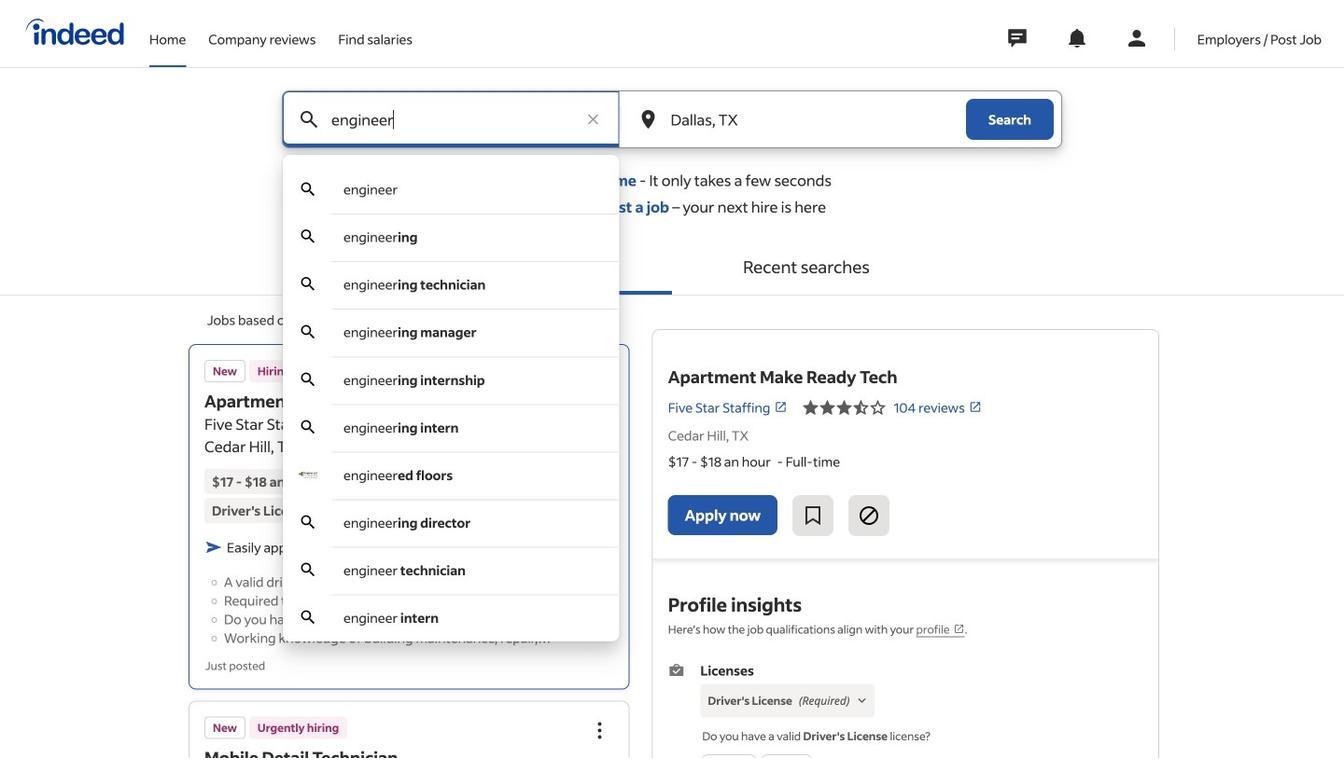 Task type: locate. For each thing, give the bounding box(es) containing it.
save this job image
[[802, 505, 824, 527]]

engineered floors company results image
[[299, 466, 317, 484]]

3.5 out of 5 stars. link to 104 reviews company ratings (opens in a new tab) image
[[969, 401, 982, 414]]

group
[[579, 354, 620, 395]]

3.5 out of five stars rating image
[[329, 417, 362, 434]]

not interested image
[[858, 505, 880, 527]]

account image
[[1125, 27, 1148, 49]]

clear what input image
[[584, 110, 602, 129]]

search: Job title, keywords, or company text field
[[328, 91, 574, 147]]

None search field
[[267, 91, 1077, 642]]

five star staffing (opens in a new tab) image
[[774, 401, 787, 414]]

Edit location text field
[[667, 91, 929, 147]]

main content
[[0, 91, 1344, 759]]

tab list
[[0, 239, 1344, 296]]



Task type: vqa. For each thing, say whether or not it's contained in the screenshot.
"Sethi Law Group (opens in a new tab)" Icon
no



Task type: describe. For each thing, give the bounding box(es) containing it.
notifications unread count 0 image
[[1066, 27, 1088, 49]]

missing qualification image
[[853, 693, 870, 710]]

profile (opens in a new window) image
[[954, 624, 965, 635]]

messages unread count 0 image
[[1005, 20, 1029, 57]]

licenses group
[[668, 661, 1143, 759]]

engineer element
[[343, 181, 398, 198]]

3.5 out of 5 stars image
[[802, 397, 886, 419]]

search suggestions list box
[[283, 166, 619, 642]]

job actions for mobile detail technician is collapsed image
[[589, 720, 611, 742]]



